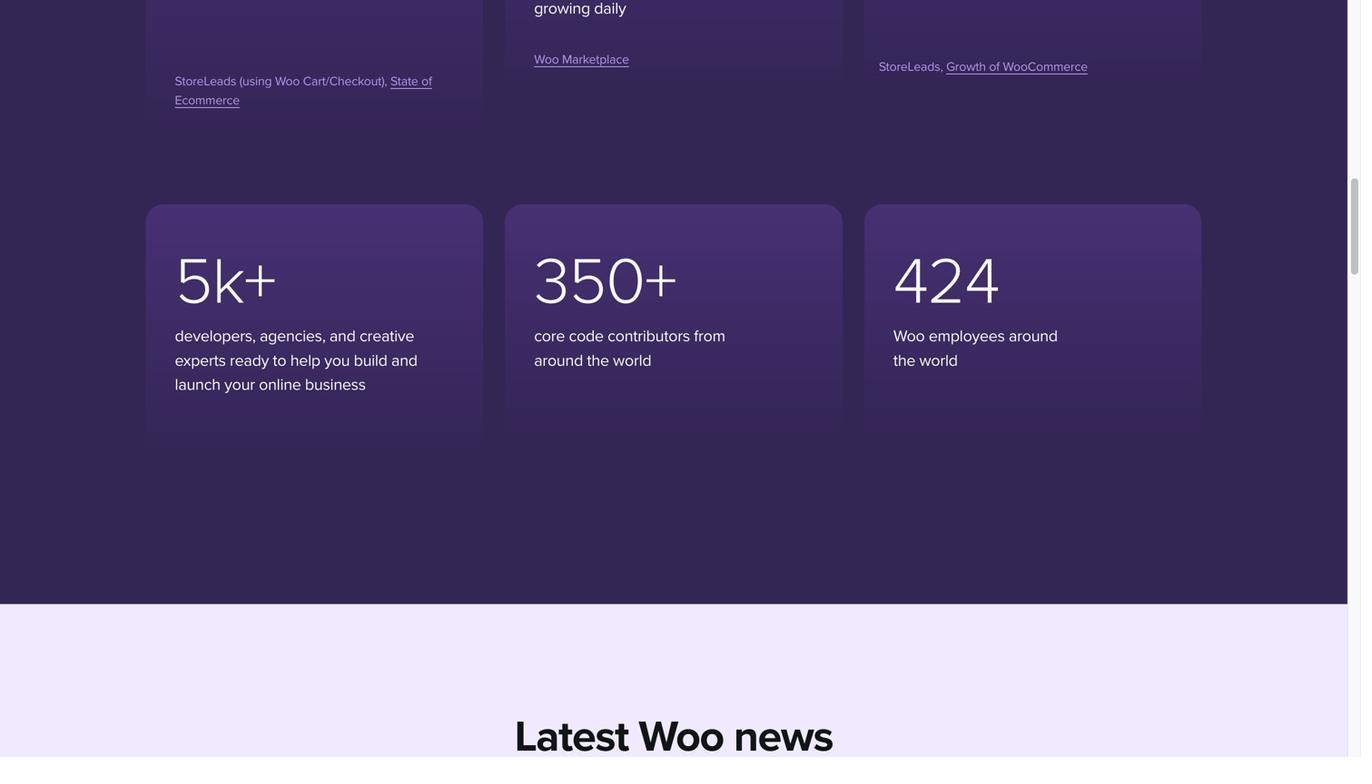 Task type: vqa. For each thing, say whether or not it's contained in the screenshot.
424 Woo Employees Around The World
yes



Task type: locate. For each thing, give the bounding box(es) containing it.
world down employees
[[920, 351, 958, 371]]

0 horizontal spatial of
[[422, 74, 432, 89]]

business
[[305, 375, 366, 395]]

code
[[569, 327, 604, 346]]

the
[[587, 351, 609, 371], [894, 351, 916, 371]]

1 horizontal spatial of
[[990, 59, 1000, 75]]

woo right the (using
[[275, 74, 300, 89]]

of
[[990, 59, 1000, 75], [422, 74, 432, 89]]

(using
[[240, 74, 272, 89]]

woo left employees
[[894, 327, 925, 346]]

your
[[225, 375, 255, 395]]

0 vertical spatial woo
[[534, 52, 559, 67]]

and
[[330, 327, 356, 346], [392, 351, 418, 371]]

350+ core code contributors from around the world
[[534, 243, 726, 371]]

around down core on the left of page
[[534, 351, 583, 371]]

1 horizontal spatial around
[[1009, 327, 1058, 346]]

1 the from the left
[[587, 351, 609, 371]]

0 horizontal spatial around
[[534, 351, 583, 371]]

424 woo employees around the world
[[894, 243, 1058, 371]]

0 horizontal spatial and
[[330, 327, 356, 346]]

core
[[534, 327, 565, 346]]

and down creative
[[392, 351, 418, 371]]

ecommerce
[[175, 93, 240, 108]]

0 vertical spatial around
[[1009, 327, 1058, 346]]

state
[[391, 74, 419, 89]]

2 vertical spatial woo
[[894, 327, 925, 346]]

0 horizontal spatial world
[[613, 351, 652, 371]]

world
[[613, 351, 652, 371], [920, 351, 958, 371]]

storeleads
[[175, 74, 236, 89]]

woo marketplace link
[[534, 52, 629, 67]]

1 horizontal spatial the
[[894, 351, 916, 371]]

5k+ developers, agencies, and creative experts ready to help you build and launch your online business
[[175, 243, 418, 395]]

around inside '350+ core code contributors from around the world'
[[534, 351, 583, 371]]

2 horizontal spatial woo
[[894, 327, 925, 346]]

2 the from the left
[[894, 351, 916, 371]]

around right employees
[[1009, 327, 1058, 346]]

world down contributors
[[613, 351, 652, 371]]

world inside '350+ core code contributors from around the world'
[[613, 351, 652, 371]]

1 vertical spatial around
[[534, 351, 583, 371]]

around
[[1009, 327, 1058, 346], [534, 351, 583, 371]]

the inside 424 woo employees around the world
[[894, 351, 916, 371]]

the down 424 at the right
[[894, 351, 916, 371]]

of right growth
[[990, 59, 1000, 75]]

woocommerce
[[1003, 59, 1088, 75]]

the inside '350+ core code contributors from around the world'
[[587, 351, 609, 371]]

0 horizontal spatial the
[[587, 351, 609, 371]]

1 world from the left
[[613, 351, 652, 371]]

2 world from the left
[[920, 351, 958, 371]]

0 horizontal spatial woo
[[275, 74, 300, 89]]

woo
[[534, 52, 559, 67], [275, 74, 300, 89], [894, 327, 925, 346]]

and up you
[[330, 327, 356, 346]]

creative
[[360, 327, 414, 346]]

around inside 424 woo employees around the world
[[1009, 327, 1058, 346]]

1 horizontal spatial world
[[920, 351, 958, 371]]

350+
[[534, 243, 677, 322]]

the down code
[[587, 351, 609, 371]]

state of ecommerce link
[[175, 74, 432, 108]]

1 horizontal spatial and
[[392, 351, 418, 371]]

woo left marketplace
[[534, 52, 559, 67]]

of right state
[[422, 74, 432, 89]]



Task type: describe. For each thing, give the bounding box(es) containing it.
world inside 424 woo employees around the world
[[920, 351, 958, 371]]

storeleads (using woo cart/checkout),
[[175, 74, 391, 89]]

to
[[273, 351, 287, 371]]

contributors
[[608, 327, 690, 346]]

from
[[694, 327, 726, 346]]

0 vertical spatial and
[[330, 327, 356, 346]]

storeleads,
[[879, 59, 944, 75]]

1 horizontal spatial woo
[[534, 52, 559, 67]]

growth of woocommerce link
[[947, 59, 1088, 75]]

experts
[[175, 351, 226, 371]]

1 vertical spatial woo
[[275, 74, 300, 89]]

marketplace
[[562, 52, 629, 67]]

growth
[[947, 59, 987, 75]]

woo inside 424 woo employees around the world
[[894, 327, 925, 346]]

424
[[894, 243, 1000, 322]]

launch
[[175, 375, 221, 395]]

storeleads, growth of woocommerce
[[879, 59, 1088, 75]]

ready
[[230, 351, 269, 371]]

developers,
[[175, 327, 256, 346]]

5k+
[[175, 243, 276, 322]]

woo marketplace
[[534, 52, 629, 67]]

state of ecommerce
[[175, 74, 432, 108]]

of inside state of ecommerce
[[422, 74, 432, 89]]

cart/checkout),
[[303, 74, 387, 89]]

agencies,
[[260, 327, 326, 346]]

help
[[290, 351, 321, 371]]

1 vertical spatial and
[[392, 351, 418, 371]]

you
[[325, 351, 350, 371]]

online
[[259, 375, 301, 395]]

build
[[354, 351, 388, 371]]

employees
[[929, 327, 1005, 346]]



